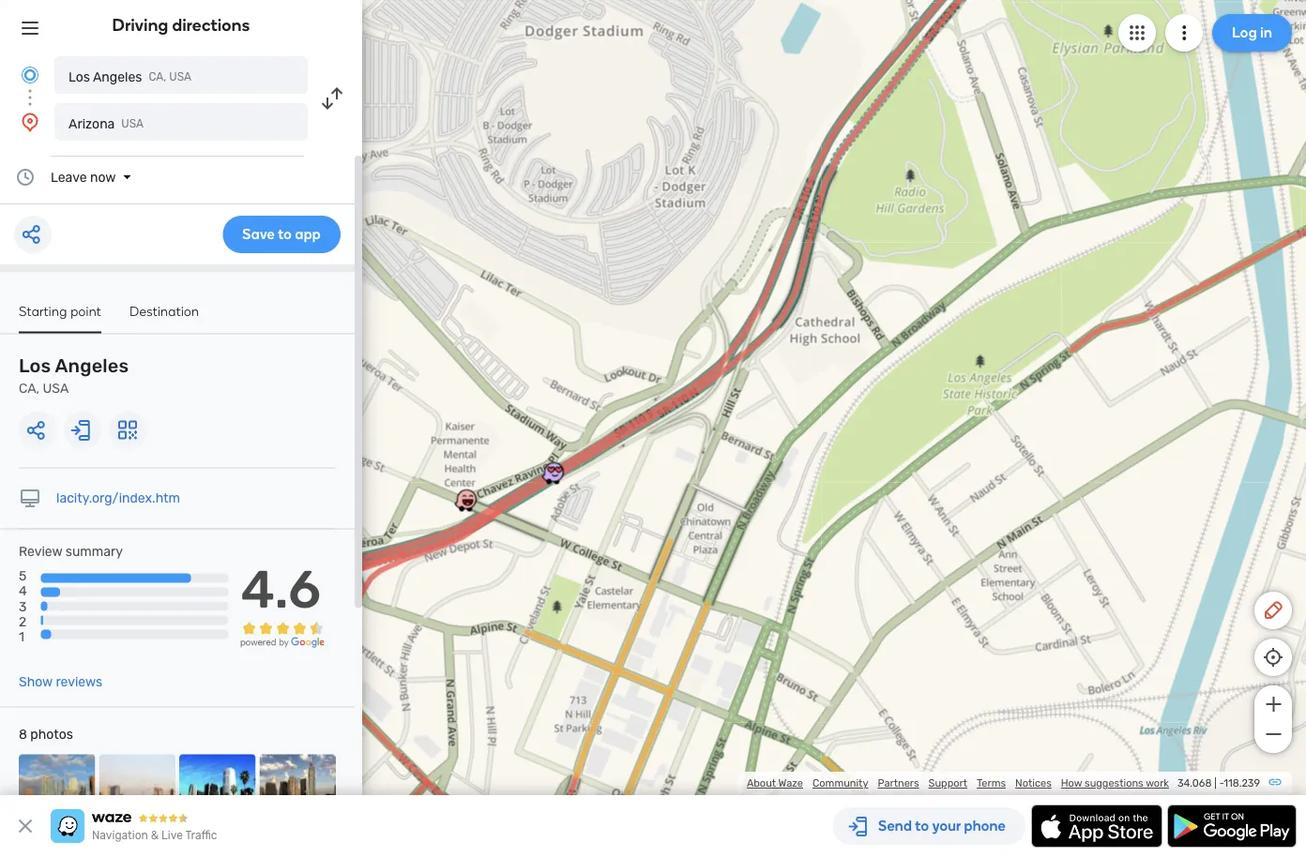 Task type: locate. For each thing, give the bounding box(es) containing it.
ca,
[[149, 70, 166, 84], [19, 381, 40, 396]]

usa
[[169, 70, 192, 84], [121, 117, 144, 130], [43, 381, 69, 396]]

driving directions
[[112, 15, 250, 35]]

about waze link
[[747, 778, 803, 790]]

los up 'arizona'
[[69, 69, 90, 84]]

0 horizontal spatial los
[[19, 355, 51, 377]]

live
[[161, 830, 183, 843]]

118.239
[[1224, 778, 1260, 790]]

0 horizontal spatial ca,
[[19, 381, 40, 396]]

0 vertical spatial los
[[69, 69, 90, 84]]

about
[[747, 778, 776, 790]]

usa right 'arizona'
[[121, 117, 144, 130]]

los angeles ca, usa down starting point button
[[19, 355, 129, 396]]

angeles down the point
[[55, 355, 129, 377]]

1 vertical spatial angeles
[[55, 355, 129, 377]]

review summary
[[19, 544, 123, 560]]

4
[[19, 584, 27, 599]]

8
[[19, 727, 27, 743]]

traffic
[[185, 830, 217, 843]]

destination
[[130, 303, 199, 319]]

about waze community partners support terms notices how suggestions work 34.068 | -118.239
[[747, 778, 1260, 790]]

0 vertical spatial usa
[[169, 70, 192, 84]]

starting
[[19, 303, 67, 319]]

los angeles ca, usa down "driving"
[[69, 69, 192, 84]]

los
[[69, 69, 90, 84], [19, 355, 51, 377]]

community
[[813, 778, 869, 790]]

review
[[19, 544, 62, 560]]

image 4 of los angeles, los angeles image
[[259, 755, 336, 832]]

waze
[[779, 778, 803, 790]]

partners
[[878, 778, 919, 790]]

los down starting point button
[[19, 355, 51, 377]]

clock image
[[14, 166, 37, 189]]

terms
[[977, 778, 1006, 790]]

los angeles ca, usa
[[69, 69, 192, 84], [19, 355, 129, 396]]

0 vertical spatial ca,
[[149, 70, 166, 84]]

support link
[[929, 778, 968, 790]]

angeles up arizona usa
[[93, 69, 142, 84]]

1 vertical spatial los
[[19, 355, 51, 377]]

5 4 3 2 1
[[19, 569, 27, 645]]

leave now
[[51, 169, 116, 185]]

starting point
[[19, 303, 101, 319]]

leave
[[51, 169, 87, 185]]

image 1 of los angeles, los angeles image
[[19, 755, 95, 832]]

zoom in image
[[1262, 694, 1285, 716]]

x image
[[14, 816, 37, 838]]

pencil image
[[1262, 600, 1285, 622]]

1 vertical spatial los angeles ca, usa
[[19, 355, 129, 396]]

summary
[[66, 544, 123, 560]]

navigation & live traffic
[[92, 830, 217, 843]]

image 3 of los angeles, los angeles image
[[179, 755, 256, 832]]

0 horizontal spatial usa
[[43, 381, 69, 396]]

partners link
[[878, 778, 919, 790]]

ca, down "driving"
[[149, 70, 166, 84]]

starting point button
[[19, 303, 101, 334]]

2 vertical spatial usa
[[43, 381, 69, 396]]

1 horizontal spatial los
[[69, 69, 90, 84]]

ca, down starting point button
[[19, 381, 40, 396]]

usa down the driving directions
[[169, 70, 192, 84]]

angeles
[[93, 69, 142, 84], [55, 355, 129, 377]]

suggestions
[[1085, 778, 1144, 790]]

&
[[151, 830, 159, 843]]

point
[[71, 303, 101, 319]]

lacity.org/index.htm
[[56, 491, 180, 506]]

1 horizontal spatial usa
[[121, 117, 144, 130]]

lacity.org/index.htm link
[[56, 491, 180, 506]]

usa down starting point button
[[43, 381, 69, 396]]

1 vertical spatial usa
[[121, 117, 144, 130]]

-
[[1219, 778, 1224, 790]]



Task type: describe. For each thing, give the bounding box(es) containing it.
|
[[1215, 778, 1217, 790]]

driving
[[112, 15, 168, 35]]

4.6
[[241, 558, 321, 621]]

link image
[[1268, 775, 1283, 790]]

3
[[19, 599, 27, 614]]

notices
[[1015, 778, 1052, 790]]

0 vertical spatial los angeles ca, usa
[[69, 69, 192, 84]]

0 vertical spatial angeles
[[93, 69, 142, 84]]

community link
[[813, 778, 869, 790]]

notices link
[[1015, 778, 1052, 790]]

show reviews
[[19, 675, 102, 690]]

usa inside arizona usa
[[121, 117, 144, 130]]

current location image
[[19, 64, 41, 86]]

5
[[19, 569, 27, 584]]

photos
[[30, 727, 73, 743]]

support
[[929, 778, 968, 790]]

show
[[19, 675, 53, 690]]

1 vertical spatial ca,
[[19, 381, 40, 396]]

destination button
[[130, 303, 199, 332]]

terms link
[[977, 778, 1006, 790]]

directions
[[172, 15, 250, 35]]

arizona
[[69, 116, 115, 131]]

arizona usa
[[69, 116, 144, 131]]

work
[[1146, 778, 1169, 790]]

2 horizontal spatial usa
[[169, 70, 192, 84]]

1 horizontal spatial ca,
[[149, 70, 166, 84]]

34.068
[[1178, 778, 1212, 790]]

2
[[19, 614, 26, 630]]

image 2 of los angeles, los angeles image
[[99, 755, 175, 832]]

how suggestions work link
[[1061, 778, 1169, 790]]

8 photos
[[19, 727, 73, 743]]

zoom out image
[[1262, 724, 1285, 746]]

1
[[19, 629, 24, 645]]

location image
[[19, 111, 41, 133]]

reviews
[[56, 675, 102, 690]]

now
[[90, 169, 116, 185]]

navigation
[[92, 830, 148, 843]]

how
[[1061, 778, 1082, 790]]

computer image
[[19, 488, 41, 510]]



Task type: vqa. For each thing, say whether or not it's contained in the screenshot.
Choose destination Text Box
no



